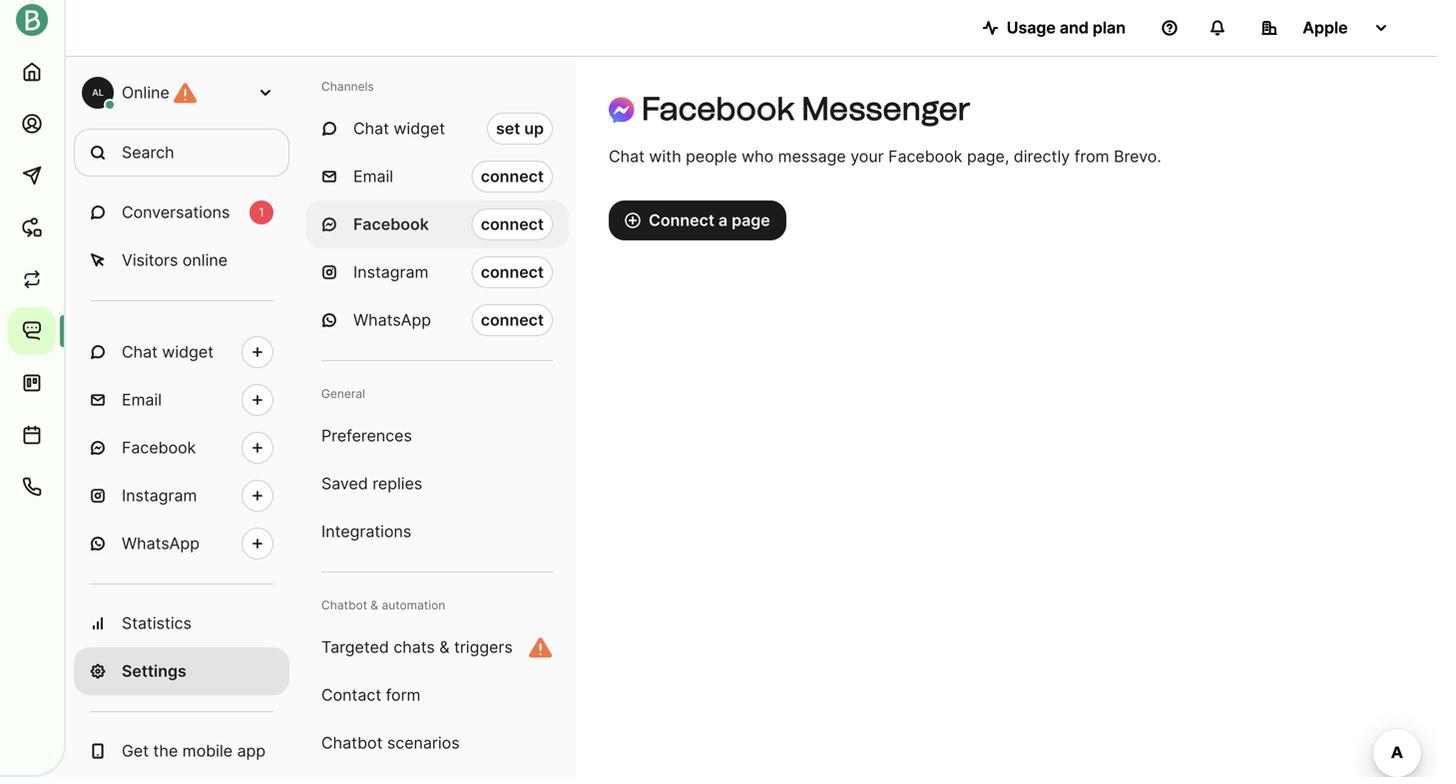 Task type: describe. For each thing, give the bounding box(es) containing it.
get
[[122, 742, 149, 761]]

statistics link
[[74, 600, 290, 648]]

contact form
[[321, 686, 421, 705]]

1 vertical spatial instagram
[[122, 486, 197, 506]]

facebook image
[[609, 97, 635, 123]]

targeted chats & triggers
[[321, 638, 513, 657]]

chatbot scenarios link
[[306, 720, 569, 768]]

0 vertical spatial &
[[371, 599, 378, 613]]

chatbot for chatbot & automation
[[321, 599, 367, 613]]

instagram link
[[74, 472, 290, 520]]

settings
[[122, 662, 186, 681]]

0 horizontal spatial chat widget
[[122, 342, 214, 362]]

chatbot for chatbot scenarios
[[321, 734, 383, 753]]

whatsapp link
[[74, 520, 290, 568]]

preferences link
[[306, 412, 569, 460]]

statistics
[[122, 614, 192, 633]]

search link
[[74, 129, 290, 177]]

get the mobile app
[[122, 742, 266, 761]]

page,
[[967, 147, 1010, 166]]

1 horizontal spatial instagram
[[353, 263, 429, 282]]

& inside targeted chats & triggers link
[[440, 638, 450, 657]]

plan
[[1093, 18, 1126, 37]]

with
[[649, 147, 682, 166]]

messenger
[[802, 89, 971, 128]]

mobile
[[182, 742, 233, 761]]

visitors online link
[[74, 237, 290, 285]]

who
[[742, 147, 774, 166]]

usage and plan button
[[967, 8, 1142, 48]]

app
[[237, 742, 266, 761]]

get the mobile app link
[[74, 728, 290, 776]]

conversations
[[122, 203, 230, 222]]

settings link
[[74, 648, 290, 696]]

1 vertical spatial chat
[[609, 147, 645, 166]]

and
[[1060, 18, 1089, 37]]

replies
[[373, 474, 423, 494]]

apple
[[1303, 18, 1348, 37]]

1 horizontal spatial whatsapp
[[353, 310, 431, 330]]

integrations
[[321, 522, 412, 542]]

0 vertical spatial email
[[353, 167, 393, 186]]

connect for facebook
[[481, 215, 544, 234]]

1 vertical spatial widget
[[162, 342, 214, 362]]

facebook link
[[74, 424, 290, 472]]

saved replies
[[321, 474, 423, 494]]



Task type: vqa. For each thing, say whether or not it's contained in the screenshot.
'No connected account'
no



Task type: locate. For each thing, give the bounding box(es) containing it.
targeted
[[321, 638, 389, 657]]

2 connect from the top
[[481, 215, 544, 234]]

triggers
[[454, 638, 513, 657]]

0 vertical spatial chat widget
[[353, 119, 445, 138]]

whatsapp down the instagram link
[[122, 534, 200, 554]]

a
[[719, 211, 728, 230]]

chatbot down contact
[[321, 734, 383, 753]]

chatbot
[[321, 599, 367, 613], [321, 734, 383, 753]]

widget left set
[[394, 119, 445, 138]]

0 vertical spatial chatbot
[[321, 599, 367, 613]]

1 horizontal spatial chat
[[353, 119, 389, 138]]

online
[[122, 83, 170, 102]]

1 vertical spatial chat widget
[[122, 342, 214, 362]]

email
[[353, 167, 393, 186], [122, 390, 162, 410]]

1 vertical spatial whatsapp
[[122, 534, 200, 554]]

from
[[1075, 147, 1110, 166]]

connect
[[649, 211, 715, 230]]

1 vertical spatial chatbot
[[321, 734, 383, 753]]

chatbot scenarios
[[321, 734, 460, 753]]

saved replies link
[[306, 460, 569, 508]]

search
[[122, 143, 174, 162]]

chat widget up email 'link'
[[122, 342, 214, 362]]

visitors
[[122, 251, 178, 270]]

online
[[183, 251, 228, 270]]

chat widget down channels
[[353, 119, 445, 138]]

chat widget
[[353, 119, 445, 138], [122, 342, 214, 362]]

0 horizontal spatial chat
[[122, 342, 158, 362]]

0 horizontal spatial &
[[371, 599, 378, 613]]

facebook messenger
[[642, 89, 971, 128]]

1
[[259, 205, 264, 220]]

email down channels
[[353, 167, 393, 186]]

email link
[[74, 376, 290, 424]]

1 horizontal spatial &
[[440, 638, 450, 657]]

chat left with
[[609, 147, 645, 166]]

chat widget link
[[74, 328, 290, 376]]

3 connect from the top
[[481, 263, 544, 282]]

0 vertical spatial chat
[[353, 119, 389, 138]]

2 chatbot from the top
[[321, 734, 383, 753]]

the
[[153, 742, 178, 761]]

people
[[686, 147, 737, 166]]

chat
[[353, 119, 389, 138], [609, 147, 645, 166], [122, 342, 158, 362]]

contact form link
[[306, 672, 569, 720]]

0 horizontal spatial instagram
[[122, 486, 197, 506]]

chat up email 'link'
[[122, 342, 158, 362]]

chat with people who message your facebook page, directly from brevo.
[[609, 147, 1162, 166]]

chatbot & automation
[[321, 599, 446, 613]]

widget
[[394, 119, 445, 138], [162, 342, 214, 362]]

whatsapp
[[353, 310, 431, 330], [122, 534, 200, 554]]

& left automation
[[371, 599, 378, 613]]

0 horizontal spatial whatsapp
[[122, 534, 200, 554]]

apple button
[[1246, 8, 1406, 48]]

4 connect from the top
[[481, 310, 544, 330]]

al
[[92, 87, 104, 98]]

1 horizontal spatial chat widget
[[353, 119, 445, 138]]

0 vertical spatial instagram
[[353, 263, 429, 282]]

connect for whatsapp
[[481, 310, 544, 330]]

up
[[524, 119, 544, 138]]

message
[[778, 147, 846, 166]]

whatsapp up general
[[353, 310, 431, 330]]

connect a page
[[649, 211, 770, 230]]

usage and plan
[[1007, 18, 1126, 37]]

brevo.
[[1114, 147, 1162, 166]]

0 horizontal spatial widget
[[162, 342, 214, 362]]

facebook inside facebook 'link'
[[122, 438, 196, 458]]

&
[[371, 599, 378, 613], [440, 638, 450, 657]]

1 horizontal spatial widget
[[394, 119, 445, 138]]

visitors online
[[122, 251, 228, 270]]

1 vertical spatial email
[[122, 390, 162, 410]]

set up
[[496, 119, 544, 138]]

integrations link
[[306, 508, 569, 556]]

connect for instagram
[[481, 263, 544, 282]]

chat down channels
[[353, 119, 389, 138]]

& right 'chats'
[[440, 638, 450, 657]]

directly
[[1014, 147, 1070, 166]]

saved
[[321, 474, 368, 494]]

general
[[321, 387, 365, 401]]

contact
[[321, 686, 382, 705]]

set
[[496, 119, 520, 138]]

connect for email
[[481, 167, 544, 186]]

chatbot inside chatbot scenarios link
[[321, 734, 383, 753]]

chatbot up targeted
[[321, 599, 367, 613]]

1 horizontal spatial email
[[353, 167, 393, 186]]

form
[[386, 686, 421, 705]]

preferences
[[321, 426, 412, 446]]

automation
[[382, 599, 446, 613]]

1 connect from the top
[[481, 167, 544, 186]]

2 vertical spatial chat
[[122, 342, 158, 362]]

chats
[[394, 638, 435, 657]]

email down "chat widget" link
[[122, 390, 162, 410]]

scenarios
[[387, 734, 460, 753]]

instagram
[[353, 263, 429, 282], [122, 486, 197, 506]]

usage
[[1007, 18, 1056, 37]]

0 horizontal spatial email
[[122, 390, 162, 410]]

1 chatbot from the top
[[321, 599, 367, 613]]

email inside 'link'
[[122, 390, 162, 410]]

2 horizontal spatial chat
[[609, 147, 645, 166]]

widget up email 'link'
[[162, 342, 214, 362]]

connect
[[481, 167, 544, 186], [481, 215, 544, 234], [481, 263, 544, 282], [481, 310, 544, 330]]

facebook
[[642, 89, 795, 128], [889, 147, 963, 166], [353, 215, 429, 234], [122, 438, 196, 458]]

1 vertical spatial &
[[440, 638, 450, 657]]

connect a page link
[[609, 201, 786, 241]]

targeted chats & triggers link
[[306, 624, 569, 672]]

0 vertical spatial widget
[[394, 119, 445, 138]]

0 vertical spatial whatsapp
[[353, 310, 431, 330]]

page
[[732, 211, 770, 230]]

channels
[[321, 79, 374, 94]]

your
[[851, 147, 884, 166]]



